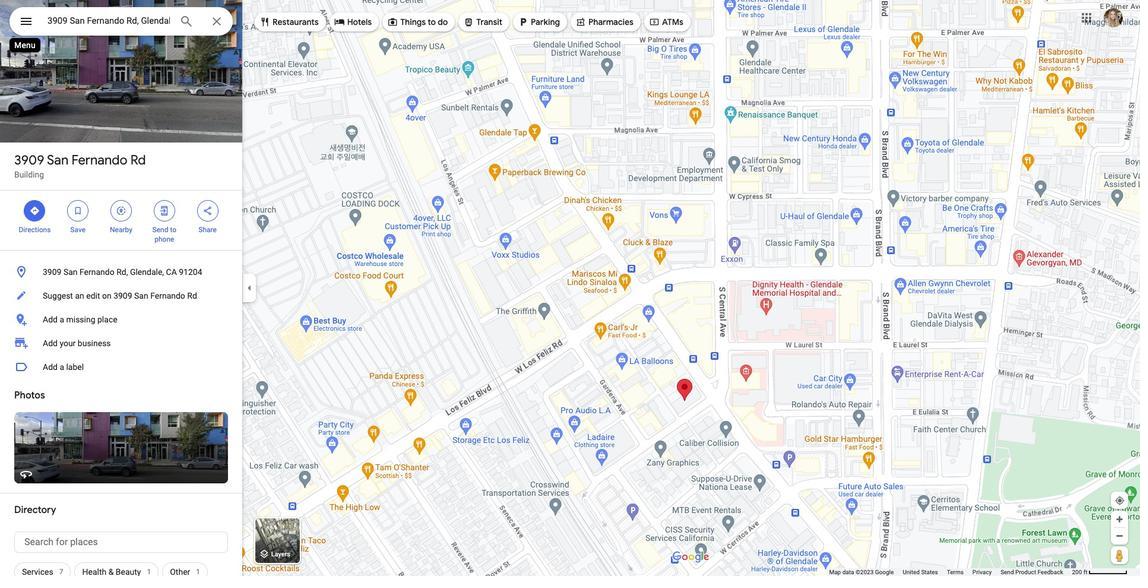 Task type: locate. For each thing, give the bounding box(es) containing it.
terms
[[947, 569, 964, 576]]

zoom in image
[[1116, 515, 1125, 524]]

0 vertical spatial fernando
[[72, 152, 127, 169]]

san for rd
[[47, 152, 69, 169]]

3909 for rd
[[14, 152, 44, 169]]

2 vertical spatial add
[[43, 362, 58, 372]]

1 vertical spatial a
[[60, 362, 64, 372]]

map data ©2023 google
[[830, 569, 894, 576]]

©2023
[[856, 569, 874, 576]]

1 vertical spatial to
[[170, 226, 176, 234]]

rd,
[[117, 267, 128, 277]]

product
[[1016, 569, 1037, 576]]

200 ft button
[[1073, 569, 1128, 576]]

send product feedback button
[[1001, 569, 1064, 576]]

send inside send to phone
[[152, 226, 168, 234]]

send for send product feedback
[[1001, 569, 1014, 576]]

united states
[[903, 569, 939, 576]]

1 vertical spatial rd
[[187, 291, 197, 301]]

a
[[60, 315, 64, 324], [60, 362, 64, 372]]

200 ft
[[1073, 569, 1088, 576]]

to inside  things to do
[[428, 17, 436, 27]]

actions for 3909 san fernando rd region
[[0, 191, 242, 250]]

footer containing map data ©2023 google
[[830, 569, 1073, 576]]


[[202, 204, 213, 217]]

1 horizontal spatial rd
[[187, 291, 197, 301]]

0 vertical spatial add
[[43, 315, 58, 324]]

united states button
[[903, 569, 939, 576]]

0 horizontal spatial to
[[170, 226, 176, 234]]

send left product
[[1001, 569, 1014, 576]]

to up phone
[[170, 226, 176, 234]]

building
[[14, 170, 44, 179]]

a left label
[[60, 362, 64, 372]]

add inside button
[[43, 315, 58, 324]]

2 vertical spatial 3909
[[114, 291, 132, 301]]

0 vertical spatial rd
[[130, 152, 146, 169]]

google maps element
[[0, 0, 1141, 576]]


[[73, 204, 83, 217]]

None text field
[[14, 532, 228, 553]]

add left your
[[43, 339, 58, 348]]

None field
[[48, 14, 170, 28]]

 transit
[[464, 15, 503, 29]]


[[19, 13, 33, 30]]

glendale,
[[130, 267, 164, 277]]

a for label
[[60, 362, 64, 372]]

1 vertical spatial 3909
[[43, 267, 61, 277]]

phone
[[155, 235, 174, 244]]

add your business
[[43, 339, 111, 348]]

add down suggest
[[43, 315, 58, 324]]

0 vertical spatial to
[[428, 17, 436, 27]]

map
[[830, 569, 841, 576]]

add left label
[[43, 362, 58, 372]]

1 vertical spatial send
[[1001, 569, 1014, 576]]

suggest
[[43, 291, 73, 301]]

a inside button
[[60, 362, 64, 372]]

3 add from the top
[[43, 362, 58, 372]]

privacy button
[[973, 569, 992, 576]]

to inside send to phone
[[170, 226, 176, 234]]

0 vertical spatial send
[[152, 226, 168, 234]]

ft
[[1084, 569, 1088, 576]]

add
[[43, 315, 58, 324], [43, 339, 58, 348], [43, 362, 58, 372]]

2 add from the top
[[43, 339, 58, 348]]

0 vertical spatial a
[[60, 315, 64, 324]]

fernando
[[72, 152, 127, 169], [80, 267, 114, 277], [150, 291, 185, 301]]

add for add your business
[[43, 339, 58, 348]]

1 vertical spatial add
[[43, 339, 58, 348]]

rd
[[130, 152, 146, 169], [187, 291, 197, 301]]

 hotels
[[334, 15, 372, 29]]

0 vertical spatial san
[[47, 152, 69, 169]]

add a label
[[43, 362, 84, 372]]

label
[[66, 362, 84, 372]]

fernando up edit
[[80, 267, 114, 277]]

1 a from the top
[[60, 315, 64, 324]]

add inside add your business link
[[43, 339, 58, 348]]

to
[[428, 17, 436, 27], [170, 226, 176, 234]]

3909 san fernando rd main content
[[0, 0, 242, 576]]

collapse side panel image
[[243, 282, 256, 295]]

 atms
[[649, 15, 684, 29]]

3909 right on
[[114, 291, 132, 301]]

feedback
[[1038, 569, 1064, 576]]

send
[[152, 226, 168, 234], [1001, 569, 1014, 576]]

1 horizontal spatial send
[[1001, 569, 1014, 576]]

united
[[903, 569, 920, 576]]

add for add a label
[[43, 362, 58, 372]]

0 horizontal spatial send
[[152, 226, 168, 234]]

san inside '3909 san fernando rd building'
[[47, 152, 69, 169]]

1 add from the top
[[43, 315, 58, 324]]


[[649, 15, 660, 29]]

fernando inside '3909 san fernando rd building'
[[72, 152, 127, 169]]

0 vertical spatial 3909
[[14, 152, 44, 169]]

1 horizontal spatial to
[[428, 17, 436, 27]]

your
[[60, 339, 76, 348]]

a inside button
[[60, 315, 64, 324]]

send inside send product feedback button
[[1001, 569, 1014, 576]]

footer
[[830, 569, 1073, 576]]

none text field inside 3909 san fernando rd main content
[[14, 532, 228, 553]]

 parking
[[518, 15, 560, 29]]

fernando down ca
[[150, 291, 185, 301]]


[[159, 204, 170, 217]]

nearby
[[110, 226, 132, 234]]


[[29, 204, 40, 217]]

restaurants
[[273, 17, 319, 27]]

a left missing
[[60, 315, 64, 324]]

2 a from the top
[[60, 362, 64, 372]]

3909 up suggest
[[43, 267, 61, 277]]

pharmacies
[[589, 17, 634, 27]]

directory
[[14, 504, 56, 516]]

google account: michelle dermenjian  
(michelle.dermenjian@adept.ai) image
[[1104, 8, 1123, 27]]


[[576, 15, 586, 29]]

1 vertical spatial san
[[64, 267, 78, 277]]

send up phone
[[152, 226, 168, 234]]

send for send to phone
[[152, 226, 168, 234]]

atms
[[662, 17, 684, 27]]

add inside add a label button
[[43, 362, 58, 372]]

3909 up building at the left top
[[14, 152, 44, 169]]

san
[[47, 152, 69, 169], [64, 267, 78, 277], [134, 291, 148, 301]]

to left do
[[428, 17, 436, 27]]


[[518, 15, 529, 29]]

1 vertical spatial fernando
[[80, 267, 114, 277]]


[[387, 15, 398, 29]]

fernando up 
[[72, 152, 127, 169]]

3909
[[14, 152, 44, 169], [43, 267, 61, 277], [114, 291, 132, 301]]

0 horizontal spatial rd
[[130, 152, 146, 169]]

place
[[97, 315, 117, 324]]

3909 inside '3909 san fernando rd building'
[[14, 152, 44, 169]]



Task type: describe. For each thing, give the bounding box(es) containing it.
suggest an edit on 3909 san fernando rd
[[43, 291, 197, 301]]

fernando for rd,
[[80, 267, 114, 277]]

fernando for rd
[[72, 152, 127, 169]]

states
[[922, 569, 939, 576]]

 restaurants
[[260, 15, 319, 29]]

2 vertical spatial fernando
[[150, 291, 185, 301]]

suggest an edit on 3909 san fernando rd button
[[0, 284, 242, 308]]

a for missing
[[60, 315, 64, 324]]

business
[[78, 339, 111, 348]]

91204
[[179, 267, 202, 277]]

show street view coverage image
[[1112, 547, 1129, 564]]

add your business link
[[0, 331, 242, 355]]

zoom out image
[[1116, 532, 1125, 541]]

add a missing place button
[[0, 308, 242, 331]]

do
[[438, 17, 448, 27]]

send product feedback
[[1001, 569, 1064, 576]]

 search field
[[10, 7, 233, 38]]

parking
[[531, 17, 560, 27]]

200
[[1073, 569, 1083, 576]]


[[260, 15, 270, 29]]

directions
[[19, 226, 51, 234]]

add for add a missing place
[[43, 315, 58, 324]]

data
[[843, 569, 855, 576]]

privacy
[[973, 569, 992, 576]]

show your location image
[[1115, 495, 1126, 506]]

terms button
[[947, 569, 964, 576]]

san for rd,
[[64, 267, 78, 277]]

ca
[[166, 267, 177, 277]]

add a missing place
[[43, 315, 117, 324]]

send to phone
[[152, 226, 176, 244]]

 pharmacies
[[576, 15, 634, 29]]

hotels
[[347, 17, 372, 27]]

3909 san fernando rd, glendale, ca 91204
[[43, 267, 202, 277]]

none field inside 3909 san fernando rd, glendale, ca 91204 field
[[48, 14, 170, 28]]

rd inside button
[[187, 291, 197, 301]]

google
[[876, 569, 894, 576]]

rd inside '3909 san fernando rd building'
[[130, 152, 146, 169]]

 things to do
[[387, 15, 448, 29]]

3909 san fernando rd building
[[14, 152, 146, 179]]

3909 San Fernando Rd, Glendale, CA 91204 field
[[10, 7, 233, 36]]

footer inside google maps "element"
[[830, 569, 1073, 576]]

things
[[400, 17, 426, 27]]

add a label button
[[0, 355, 242, 379]]

on
[[102, 291, 111, 301]]

photos
[[14, 390, 45, 402]]

layers
[[271, 551, 290, 559]]


[[334, 15, 345, 29]]

2 vertical spatial san
[[134, 291, 148, 301]]

transit
[[477, 17, 503, 27]]

missing
[[66, 315, 95, 324]]

save
[[70, 226, 86, 234]]

3909 for rd,
[[43, 267, 61, 277]]


[[464, 15, 474, 29]]

share
[[199, 226, 217, 234]]


[[116, 204, 127, 217]]

3909 san fernando rd, glendale, ca 91204 button
[[0, 260, 242, 284]]

 button
[[10, 7, 43, 38]]

edit
[[86, 291, 100, 301]]

an
[[75, 291, 84, 301]]



Task type: vqa. For each thing, say whether or not it's contained in the screenshot.
"Add a label" button
yes



